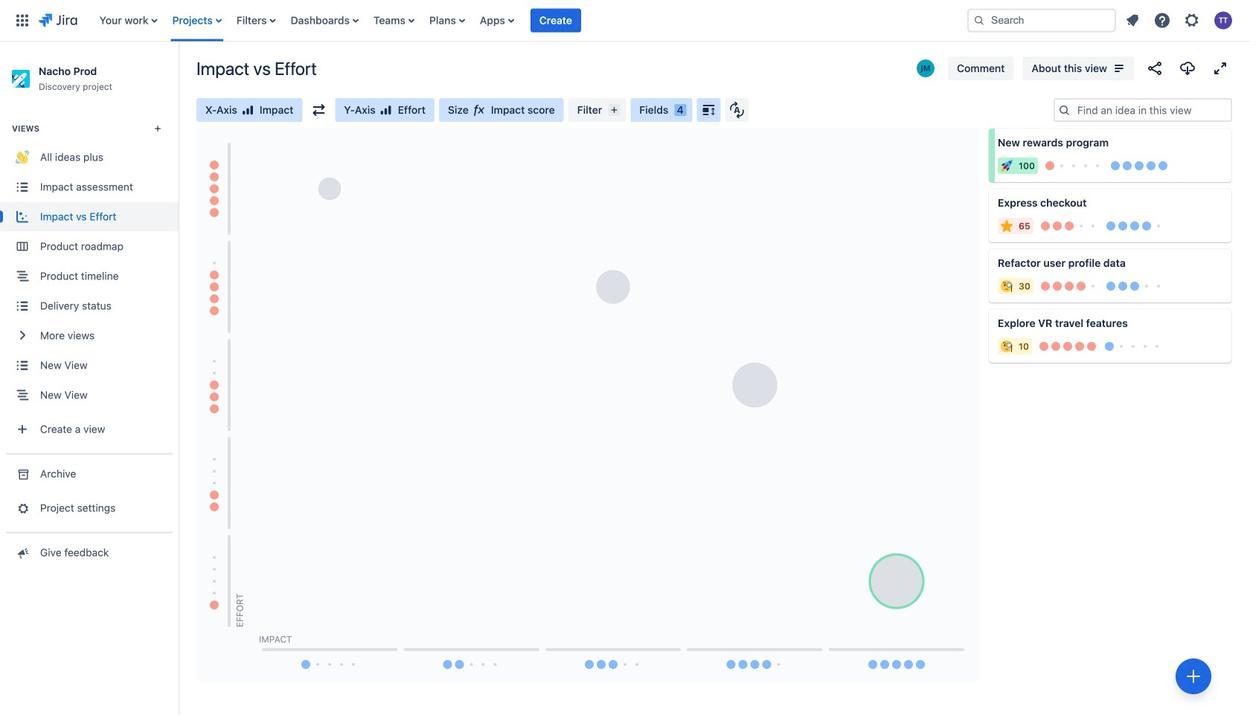 Task type: describe. For each thing, give the bounding box(es) containing it.
formula image
[[473, 104, 485, 116]]

expand image
[[1212, 60, 1229, 77]]

appswitcher icon image
[[13, 12, 31, 29]]

:wave: image
[[16, 151, 29, 164]]

:face_with_monocle: image
[[1001, 341, 1013, 353]]

1 open idea image from the top
[[1214, 129, 1232, 147]]

rating image
[[380, 104, 392, 116]]

show description image
[[1110, 60, 1128, 77]]

primary element
[[9, 0, 956, 41]]

project settings image
[[15, 501, 30, 516]]

share image
[[1146, 60, 1164, 77]]

:wave: image
[[16, 151, 29, 164]]

current project sidebar image
[[162, 60, 195, 89]]

add ideas image
[[1185, 668, 1203, 686]]



Task type: locate. For each thing, give the bounding box(es) containing it.
None search field
[[967, 9, 1116, 32]]

1 horizontal spatial list
[[1119, 7, 1241, 34]]

:rocket: image
[[1001, 160, 1013, 172], [1001, 160, 1013, 172]]

Search field
[[967, 9, 1116, 32]]

0 horizontal spatial list
[[92, 0, 956, 41]]

1 vertical spatial open idea image
[[1214, 310, 1232, 327]]

feedback image
[[15, 546, 30, 561]]

open idea image
[[1214, 129, 1232, 147], [1214, 189, 1232, 207]]

list item
[[531, 0, 581, 41]]

Find an idea in this view field
[[1073, 100, 1231, 121]]

search image
[[973, 15, 985, 26]]

0 vertical spatial open idea image
[[1214, 249, 1232, 267]]

2 open idea image from the top
[[1214, 310, 1232, 327]]

open idea image
[[1214, 249, 1232, 267], [1214, 310, 1232, 327]]

card layout: compact image
[[700, 101, 718, 119]]

:yellow_star: image
[[1001, 220, 1013, 232], [1001, 220, 1013, 232]]

banner
[[0, 0, 1250, 42]]

help image
[[1154, 12, 1171, 29]]

rating image
[[242, 104, 254, 116]]

1 vertical spatial open idea image
[[1214, 189, 1232, 207]]

0 vertical spatial open idea image
[[1214, 129, 1232, 147]]

2 open idea image from the top
[[1214, 189, 1232, 207]]

export image
[[1179, 60, 1197, 77]]

jira product discovery navigation element
[[0, 42, 179, 716]]

notifications image
[[1124, 12, 1142, 29]]

group
[[0, 104, 179, 454]]

jira image
[[39, 12, 77, 29], [39, 12, 77, 29]]

switchaxes image
[[313, 104, 325, 116]]

:face_with_monocle: image
[[1001, 281, 1013, 292], [1001, 281, 1013, 292], [1001, 341, 1013, 353]]

list
[[92, 0, 956, 41], [1119, 7, 1241, 34]]

autosave is enabled image
[[730, 101, 744, 119]]

your profile and settings image
[[1215, 12, 1232, 29]]

settings image
[[1183, 12, 1201, 29]]

1 open idea image from the top
[[1214, 249, 1232, 267]]



Task type: vqa. For each thing, say whether or not it's contained in the screenshot.
Primary element
yes



